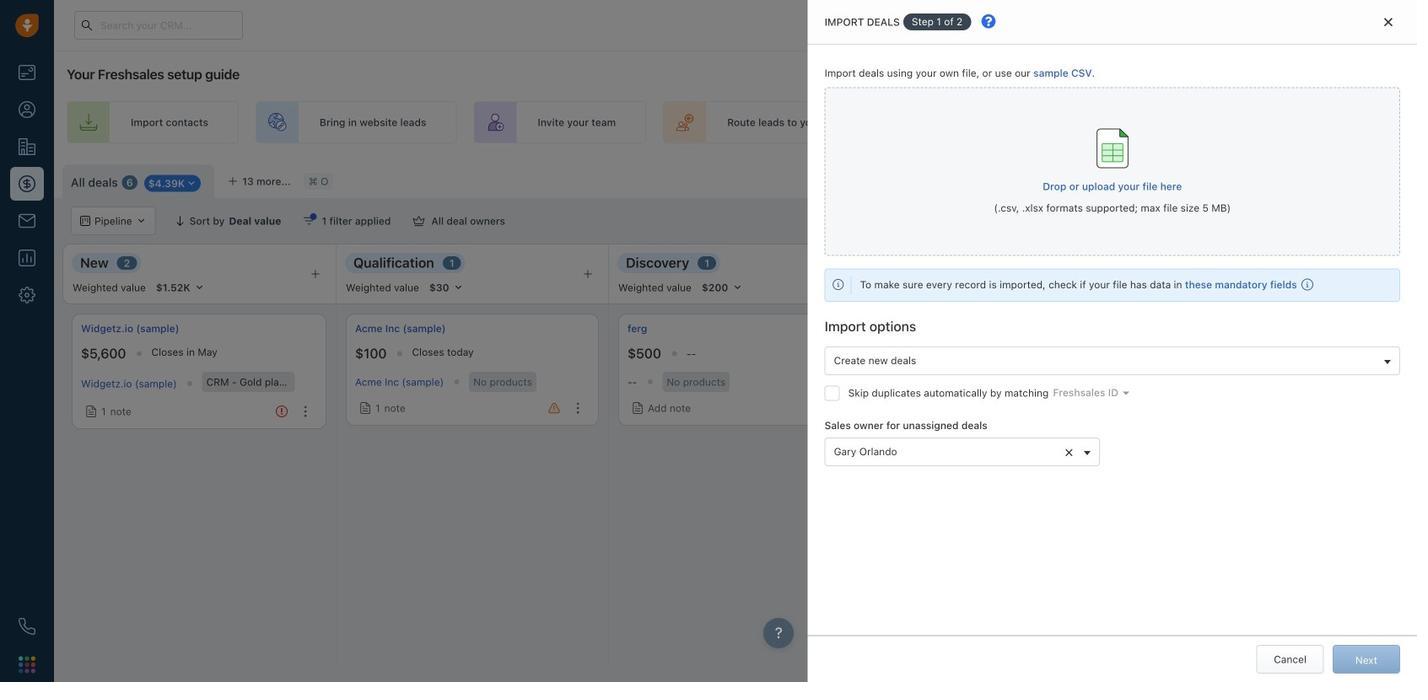 Task type: describe. For each thing, give the bounding box(es) containing it.
freshworks switcher image
[[19, 657, 35, 674]]



Task type: locate. For each thing, give the bounding box(es) containing it.
Search field
[[1327, 207, 1411, 235]]

1 horizontal spatial container_wx8msf4aqz5i3rn1 image
[[632, 403, 644, 414]]

container_wx8msf4aqz5i3rn1 image
[[1132, 173, 1144, 185], [303, 215, 315, 227], [413, 215, 425, 227], [85, 406, 97, 418]]

0 horizontal spatial container_wx8msf4aqz5i3rn1 image
[[359, 403, 371, 414]]

2 container_wx8msf4aqz5i3rn1 image from the left
[[632, 403, 644, 414]]

Search your CRM... text field
[[74, 11, 243, 40]]

container_wx8msf4aqz5i3rn1 image
[[359, 403, 371, 414], [632, 403, 644, 414]]

close image
[[1385, 17, 1393, 27]]

phone image
[[19, 619, 35, 635]]

dialog
[[808, 0, 1418, 683]]

phone element
[[10, 610, 44, 644]]

1 container_wx8msf4aqz5i3rn1 image from the left
[[359, 403, 371, 414]]



Task type: vqa. For each thing, say whether or not it's contained in the screenshot.
group
no



